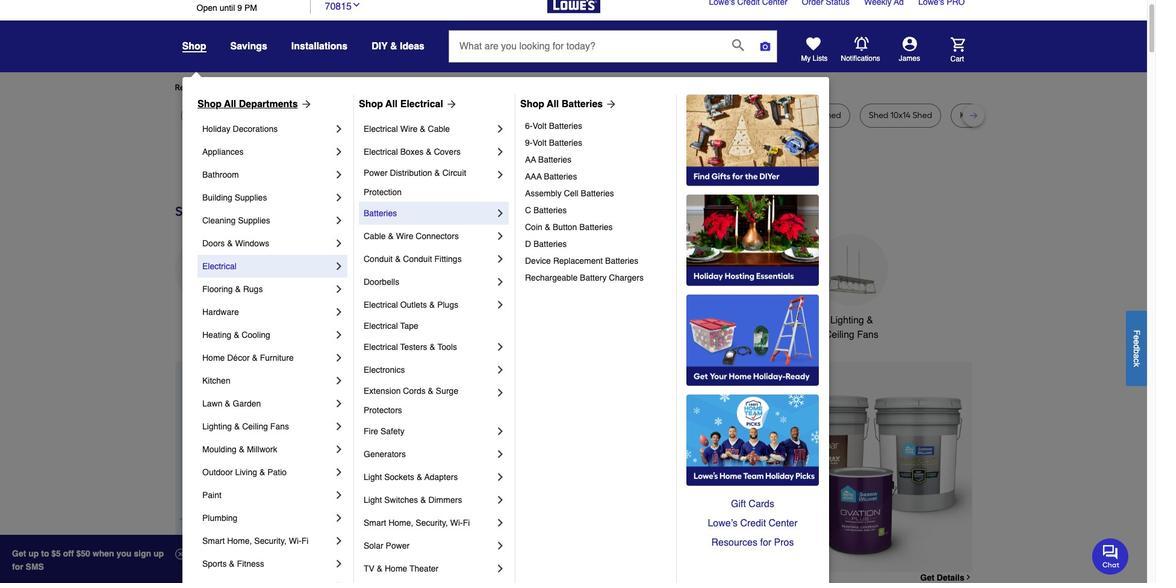 Task type: describe. For each thing, give the bounding box(es) containing it.
1 up from the left
[[28, 549, 39, 558]]

d batteries
[[525, 239, 567, 249]]

arrow right image
[[443, 98, 458, 110]]

home décor & furniture
[[202, 353, 294, 363]]

electrical outlets & plugs link
[[364, 293, 494, 316]]

shop all batteries
[[520, 99, 603, 110]]

light for light switches & dimmers
[[364, 495, 382, 505]]

chevron right image for the holiday decorations link
[[333, 123, 345, 135]]

chevron right image for flooring & rugs link at the left of page
[[333, 283, 345, 295]]

open
[[197, 3, 217, 13]]

gift cards
[[731, 499, 775, 510]]

fire safety
[[364, 426, 405, 436]]

flooring
[[202, 284, 233, 294]]

tape
[[400, 321, 418, 331]]

lowe's home improvement logo image
[[547, 0, 600, 27]]

chevron right image inside get details link
[[965, 574, 972, 581]]

scroll to item #2 image
[[648, 550, 677, 555]]

shop
[[182, 41, 206, 52]]

chargers
[[609, 273, 644, 282]]

electrical wire & cable
[[364, 124, 450, 134]]

you for recommended searches for you
[[285, 83, 299, 93]]

aa batteries link
[[525, 151, 668, 168]]

cart button
[[934, 37, 965, 64]]

switches
[[384, 495, 418, 505]]

lighting & ceiling fans inside button
[[825, 315, 879, 340]]

k
[[1132, 362, 1142, 367]]

volt for 6-
[[533, 121, 547, 131]]

0 vertical spatial wire
[[400, 124, 418, 134]]

c batteries
[[525, 205, 567, 215]]

chevron right image for lighting & ceiling fans link
[[333, 420, 345, 432]]

james button
[[881, 37, 939, 63]]

d
[[525, 239, 531, 249]]

shop all departments link
[[198, 97, 312, 111]]

garden
[[233, 399, 261, 408]]

pros
[[774, 537, 794, 548]]

home, for the leftmost smart home, security, wi-fi link
[[227, 536, 252, 546]]

tv
[[364, 564, 375, 573]]

moulding & millwork
[[202, 444, 277, 454]]

all for batteries
[[547, 99, 559, 110]]

doors & windows
[[202, 239, 269, 248]]

chevron right image for electrical testers & tools
[[494, 341, 507, 353]]

1 e from the top
[[1132, 335, 1142, 340]]

shed for shed
[[822, 110, 841, 120]]

smart for chevron right icon corresponding to right smart home, security, wi-fi link
[[364, 518, 386, 528]]

supplies for building supplies
[[235, 193, 267, 202]]

departments
[[239, 99, 298, 110]]

batteries up assembly cell batteries
[[544, 172, 577, 181]]

safety
[[381, 426, 405, 436]]

holiday decorations
[[202, 124, 278, 134]]

outdoor living & patio
[[202, 467, 287, 477]]

0 horizontal spatial lighting & ceiling fans
[[202, 422, 289, 431]]

arrow left image
[[399, 467, 411, 479]]

quikrete
[[569, 110, 602, 120]]

solar power link
[[364, 534, 494, 557]]

electrical for electrical tape
[[364, 321, 398, 331]]

9
[[237, 3, 242, 13]]

6-
[[525, 121, 533, 131]]

bathroom inside bathroom button
[[648, 315, 690, 326]]

home inside smart home "button"
[[762, 315, 787, 326]]

searches
[[235, 83, 270, 93]]

diy
[[372, 41, 388, 52]]

chevron right image for the cable & wire connectors link
[[494, 230, 507, 242]]

shed for shed outdoor storage
[[708, 110, 728, 120]]

cart
[[951, 55, 964, 63]]

coin & button batteries link
[[525, 219, 668, 235]]

electrical up flooring
[[202, 261, 237, 271]]

conduit & conduit fittings link
[[364, 248, 494, 270]]

free same-day delivery when you order 1 gallon or more of paint by 2 p m. image
[[389, 361, 972, 572]]

bathroom inside bathroom link
[[202, 170, 239, 179]]

chevron right image for right smart home, security, wi-fi link
[[494, 517, 507, 529]]

chevron right image for appliances link
[[333, 146, 345, 158]]

suggestions
[[330, 83, 377, 93]]

kitchen for kitchen
[[202, 376, 231, 385]]

paint
[[202, 490, 222, 500]]

cleaning
[[202, 216, 236, 225]]

rechargeable
[[525, 273, 578, 282]]

shop button
[[182, 40, 206, 52]]

0 horizontal spatial smart home, security, wi-fi link
[[202, 529, 333, 552]]

cards
[[749, 499, 775, 510]]

cords
[[403, 386, 426, 396]]

testers
[[400, 342, 427, 352]]

recommended searches for you
[[175, 83, 299, 93]]

sports & fitness
[[202, 559, 264, 569]]

lowe's home improvement notification center image
[[854, 37, 869, 51]]

smart home, security, wi-fi for right smart home, security, wi-fi link
[[364, 518, 470, 528]]

lawn & garden link
[[202, 392, 333, 415]]

lists
[[813, 54, 828, 63]]

button
[[553, 222, 577, 232]]

& inside extension cords & surge protectors
[[428, 386, 434, 396]]

shop all electrical
[[359, 99, 443, 110]]

fire
[[364, 426, 378, 436]]

cable & wire connectors
[[364, 231, 459, 241]]

power inside power distribution & circuit protection
[[364, 168, 388, 178]]

batteries down protection
[[364, 208, 397, 218]]

fi for the leftmost smart home, security, wi-fi link
[[302, 536, 309, 546]]

aa
[[525, 155, 536, 164]]

shop 25 days of deals by category image
[[175, 201, 972, 221]]

building
[[202, 193, 232, 202]]

sockets
[[384, 472, 414, 482]]

0 vertical spatial appliances
[[202, 147, 244, 157]]

0 vertical spatial cable
[[428, 124, 450, 134]]

lowe's home improvement lists image
[[806, 37, 821, 51]]

lawn & garden
[[202, 399, 261, 408]]

doors
[[202, 239, 225, 248]]

chevron right image for doorbells
[[494, 276, 507, 288]]

hardie
[[630, 110, 655, 120]]

hardie board
[[630, 110, 680, 120]]

fire safety link
[[364, 420, 494, 443]]

chevron down image
[[352, 0, 361, 9]]

outdoor living & patio link
[[202, 461, 333, 484]]

installations button
[[291, 36, 348, 57]]

windows
[[235, 239, 269, 248]]

chevron right image for home décor & furniture link
[[333, 352, 345, 364]]

arrow right image for shop all batteries
[[603, 98, 617, 110]]

christmas
[[373, 315, 416, 326]]

extension
[[364, 386, 401, 396]]

decorations for christmas
[[368, 329, 420, 340]]

electrical boxes & covers
[[364, 147, 461, 157]]

cleaning supplies link
[[202, 209, 333, 232]]

for inside get up to $5 off $50 when you sign up for sms
[[12, 562, 23, 572]]

holiday hosting essentials. image
[[687, 195, 819, 286]]

electrical up the interior
[[400, 99, 443, 110]]

9-
[[525, 138, 533, 148]]

you
[[117, 549, 132, 558]]

recommended searches for you heading
[[175, 82, 972, 94]]

plugs
[[437, 300, 458, 310]]

all for departments
[[224, 99, 236, 110]]

decorations for holiday
[[233, 124, 278, 134]]

assembly
[[525, 189, 562, 198]]

generators
[[364, 449, 406, 459]]

batteries down the assembly at the left
[[534, 205, 567, 215]]

electronics link
[[364, 358, 494, 381]]

batteries up 9-volt batteries
[[549, 121, 582, 131]]

home inside home décor & furniture link
[[202, 353, 225, 363]]

0 horizontal spatial cable
[[364, 231, 386, 241]]

4 shed from the left
[[913, 110, 932, 120]]

rugs
[[243, 284, 263, 294]]

chevron right image for electrical
[[333, 260, 345, 272]]

chat invite button image
[[1093, 538, 1129, 574]]

kitchen for kitchen faucets
[[451, 315, 483, 326]]

diy & ideas
[[372, 41, 425, 52]]

chevron right image for lawn & garden
[[333, 398, 345, 410]]

camera image
[[759, 40, 772, 52]]

center
[[769, 518, 798, 529]]

lowe's credit center link
[[687, 514, 819, 533]]

christmas decorations
[[368, 315, 420, 340]]

electrical for electrical boxes & covers
[[364, 147, 398, 157]]

all for electrical
[[386, 99, 398, 110]]

lowe's home improvement cart image
[[951, 37, 965, 51]]

chevron right image for extension cords & surge protectors link
[[494, 387, 507, 399]]

shop for shop all batteries
[[520, 99, 544, 110]]

chevron right image for sports & fitness
[[333, 558, 345, 570]]

chevron right image for heating & cooling link
[[333, 329, 345, 341]]

shop for shop all electrical
[[359, 99, 383, 110]]

more suggestions for you link
[[308, 82, 415, 94]]

get for get details
[[921, 573, 935, 582]]

home décor & furniture link
[[202, 346, 333, 369]]

2 e from the top
[[1132, 340, 1142, 344]]

d
[[1132, 344, 1142, 349]]

security, for the leftmost smart home, security, wi-fi link
[[254, 536, 287, 546]]

1 vertical spatial lighting
[[202, 422, 232, 431]]



Task type: locate. For each thing, give the bounding box(es) containing it.
get for get up to $5 off $50 when you sign up for sms
[[12, 549, 26, 558]]

1 horizontal spatial ceiling
[[825, 329, 855, 340]]

extension cords & surge protectors
[[364, 386, 461, 415]]

0 vertical spatial power
[[364, 168, 388, 178]]

chevron right image for electronics link
[[494, 364, 507, 376]]

chevron right image for tv & home theater link
[[494, 563, 507, 575]]

chevron right image for conduit & conduit fittings link
[[494, 253, 507, 265]]

appliances up heating
[[188, 315, 235, 326]]

chevron right image for power distribution & circuit protection link
[[494, 169, 507, 181]]

batteries up c batteries link
[[581, 189, 614, 198]]

smart home, security, wi-fi link up fitness
[[202, 529, 333, 552]]

0 vertical spatial lighting & ceiling fans
[[825, 315, 879, 340]]

0 vertical spatial light
[[364, 472, 382, 482]]

for up shop all electrical
[[379, 83, 390, 93]]

light switches & dimmers
[[364, 495, 462, 505]]

security, down plumbing link
[[254, 536, 287, 546]]

wi- for chevron right icon corresponding to right smart home, security, wi-fi link
[[450, 518, 463, 528]]

2 vertical spatial home
[[385, 564, 407, 573]]

wi- down plumbing link
[[289, 536, 302, 546]]

f e e d b a c k
[[1132, 330, 1142, 367]]

3 shop from the left
[[520, 99, 544, 110]]

electrical testers & tools
[[364, 342, 457, 352]]

adapters
[[424, 472, 458, 482]]

1 horizontal spatial lighting & ceiling fans
[[825, 315, 879, 340]]

door interior
[[373, 110, 420, 120]]

2 shed from the left
[[822, 110, 841, 120]]

power distribution & circuit protection
[[364, 168, 469, 197]]

outdoor
[[730, 110, 762, 120]]

0 vertical spatial lighting
[[831, 315, 864, 326]]

appliances button
[[175, 234, 247, 328]]

1 vertical spatial wire
[[396, 231, 413, 241]]

1 vertical spatial light
[[364, 495, 382, 505]]

0 horizontal spatial wi-
[[289, 536, 302, 546]]

aaa batteries
[[525, 172, 577, 181]]

sms
[[26, 562, 44, 572]]

1 light from the top
[[364, 472, 382, 482]]

0 vertical spatial home,
[[389, 518, 413, 528]]

1 horizontal spatial shop
[[359, 99, 383, 110]]

volt for 9-
[[533, 138, 547, 148]]

volt down the toilet
[[533, 121, 547, 131]]

light left switches
[[364, 495, 382, 505]]

electrical for electrical testers & tools
[[364, 342, 398, 352]]

coin & button batteries
[[525, 222, 613, 232]]

fitness
[[237, 559, 264, 569]]

2 horizontal spatial shop
[[520, 99, 544, 110]]

shed right '10x14'
[[913, 110, 932, 120]]

chevron right image for electrical wire & cable link
[[494, 123, 507, 135]]

covers
[[434, 147, 461, 157]]

batteries up quikrete
[[562, 99, 603, 110]]

& inside "link"
[[429, 300, 435, 310]]

0 horizontal spatial fans
[[270, 422, 289, 431]]

light switches & dimmers link
[[364, 488, 494, 511]]

0 horizontal spatial smart
[[202, 536, 225, 546]]

1 shed from the left
[[708, 110, 728, 120]]

supplies
[[235, 193, 267, 202], [238, 216, 270, 225]]

appliances
[[202, 147, 244, 157], [188, 315, 235, 326]]

chevron right image for plumbing link
[[333, 512, 345, 524]]

1 vertical spatial volt
[[533, 138, 547, 148]]

3 all from the left
[[547, 99, 559, 110]]

0 vertical spatial volt
[[533, 121, 547, 131]]

Search Query text field
[[449, 31, 723, 62]]

1 horizontal spatial smart
[[364, 518, 386, 528]]

up
[[28, 549, 39, 558], [154, 549, 164, 558]]

chevron right image for electrical outlets & plugs
[[494, 299, 507, 311]]

smart home button
[[724, 234, 797, 328]]

1 horizontal spatial smart home, security, wi-fi link
[[364, 511, 494, 534]]

chevron right image for paint link at the bottom left of the page
[[333, 489, 345, 501]]

holiday decorations link
[[202, 117, 333, 140]]

get left the details
[[921, 573, 935, 582]]

1 horizontal spatial all
[[386, 99, 398, 110]]

electrical link
[[202, 255, 333, 278]]

supplies for cleaning supplies
[[238, 216, 270, 225]]

security, down light switches & dimmers link
[[416, 518, 448, 528]]

my lists
[[801, 54, 828, 63]]

chevron right image for building supplies "link"
[[333, 192, 345, 204]]

doorbells link
[[364, 270, 494, 293]]

electrical down the door
[[364, 124, 398, 134]]

for left pros
[[760, 537, 772, 548]]

get up sms at bottom
[[12, 549, 26, 558]]

1 vertical spatial wi-
[[289, 536, 302, 546]]

0 vertical spatial fi
[[463, 518, 470, 528]]

fittings
[[435, 254, 462, 264]]

notifications
[[841, 54, 880, 63]]

& inside power distribution & circuit protection
[[435, 168, 440, 178]]

1 horizontal spatial you
[[392, 83, 406, 93]]

smart for the leftmost smart home, security, wi-fi link chevron right icon
[[202, 536, 225, 546]]

arrow right image inside 'shop all departments' link
[[298, 98, 312, 110]]

home, up sports & fitness
[[227, 536, 252, 546]]

off
[[63, 549, 74, 558]]

theater
[[410, 564, 439, 573]]

1 vertical spatial home
[[202, 353, 225, 363]]

decorations inside button
[[368, 329, 420, 340]]

chevron right image for hardware
[[333, 306, 345, 318]]

electrical up electronics
[[364, 342, 398, 352]]

all up door interior
[[386, 99, 398, 110]]

0 vertical spatial smart home, security, wi-fi
[[364, 518, 470, 528]]

chevron right image for the leftmost smart home, security, wi-fi link
[[333, 535, 345, 547]]

cable
[[428, 124, 450, 134], [364, 231, 386, 241]]

1 vertical spatial decorations
[[368, 329, 420, 340]]

when
[[93, 549, 114, 558]]

1 vertical spatial home,
[[227, 536, 252, 546]]

0 horizontal spatial ceiling
[[242, 422, 268, 431]]

chevron right image for doors & windows
[[333, 237, 345, 249]]

0 horizontal spatial decorations
[[233, 124, 278, 134]]

1 vertical spatial fans
[[270, 422, 289, 431]]

for left sms at bottom
[[12, 562, 23, 572]]

1 horizontal spatial arrow right image
[[603, 98, 617, 110]]

device
[[525, 256, 551, 266]]

1 vertical spatial smart home, security, wi-fi
[[202, 536, 309, 546]]

lowe's home team holiday picks. image
[[687, 395, 819, 486]]

1 vertical spatial appliances
[[188, 315, 235, 326]]

0 vertical spatial kitchen
[[451, 315, 483, 326]]

1 volt from the top
[[533, 121, 547, 131]]

1 horizontal spatial get
[[921, 573, 935, 582]]

$50
[[76, 549, 90, 558]]

decorations down peel
[[233, 124, 278, 134]]

wi- down dimmers
[[450, 518, 463, 528]]

$5
[[51, 549, 61, 558]]

0 horizontal spatial security,
[[254, 536, 287, 546]]

1 horizontal spatial decorations
[[368, 329, 420, 340]]

shop for shop all departments
[[198, 99, 222, 110]]

details
[[937, 573, 965, 582]]

electrical up christmas
[[364, 300, 398, 310]]

chevron right image for 'fire safety' link
[[494, 425, 507, 437]]

batteries down c batteries link
[[580, 222, 613, 232]]

2 you from the left
[[392, 83, 406, 93]]

0 vertical spatial supplies
[[235, 193, 267, 202]]

70815
[[325, 1, 352, 12]]

chevron right image for bathroom link
[[333, 169, 345, 181]]

2 horizontal spatial arrow right image
[[950, 467, 962, 479]]

smart home, security, wi-fi for the leftmost smart home, security, wi-fi link
[[202, 536, 309, 546]]

0 horizontal spatial home,
[[227, 536, 252, 546]]

1 horizontal spatial smart home, security, wi-fi
[[364, 518, 470, 528]]

home inside tv & home theater link
[[385, 564, 407, 573]]

scroll to item #3 image
[[677, 550, 706, 555]]

kitchen up lawn
[[202, 376, 231, 385]]

0 vertical spatial get
[[12, 549, 26, 558]]

for
[[272, 83, 283, 93], [379, 83, 390, 93], [760, 537, 772, 548], [12, 562, 23, 572]]

1 horizontal spatial cable
[[428, 124, 450, 134]]

aaa batteries link
[[525, 168, 668, 185]]

installations
[[291, 41, 348, 52]]

1 horizontal spatial home,
[[389, 518, 413, 528]]

supplies up windows
[[238, 216, 270, 225]]

conduit down cable & wire connectors
[[403, 254, 432, 264]]

arrow right image inside shop all batteries link
[[603, 98, 617, 110]]

0 vertical spatial wi-
[[450, 518, 463, 528]]

1 horizontal spatial bathroom
[[648, 315, 690, 326]]

2 up from the left
[[154, 549, 164, 558]]

smart home, security, wi-fi up fitness
[[202, 536, 309, 546]]

fi for right smart home, security, wi-fi link
[[463, 518, 470, 528]]

1 horizontal spatial fi
[[463, 518, 470, 528]]

for up departments
[[272, 83, 283, 93]]

6-volt batteries link
[[525, 117, 668, 134]]

1 horizontal spatial wi-
[[450, 518, 463, 528]]

get your home holiday-ready. image
[[687, 295, 819, 386]]

decorations down christmas
[[368, 329, 420, 340]]

fi down plumbing link
[[302, 536, 309, 546]]

all
[[224, 99, 236, 110], [386, 99, 398, 110], [547, 99, 559, 110]]

0 vertical spatial security,
[[416, 518, 448, 528]]

chevron right image for batteries link
[[494, 207, 507, 219]]

0 vertical spatial bathroom
[[202, 170, 239, 179]]

power distribution & circuit protection link
[[364, 163, 494, 202]]

pm
[[244, 3, 257, 13]]

1 vertical spatial fi
[[302, 536, 309, 546]]

chevron right image for light sockets & adapters link
[[494, 471, 507, 483]]

conduit
[[364, 254, 393, 264], [403, 254, 432, 264]]

you up shop all electrical
[[392, 83, 406, 93]]

cell
[[564, 189, 579, 198]]

power up protection
[[364, 168, 388, 178]]

shed left '10x14'
[[869, 110, 889, 120]]

protectors
[[364, 405, 402, 415]]

shop up the door
[[359, 99, 383, 110]]

heating
[[202, 330, 231, 340]]

solar
[[364, 541, 383, 550]]

all up mower
[[224, 99, 236, 110]]

wire up conduit & conduit fittings
[[396, 231, 413, 241]]

you for more suggestions for you
[[392, 83, 406, 93]]

electrical left tape
[[364, 321, 398, 331]]

lighting & ceiling fans button
[[816, 234, 888, 342]]

1 vertical spatial smart
[[364, 518, 386, 528]]

chevron right image for outdoor living & patio
[[333, 466, 345, 478]]

1 vertical spatial kitchen
[[202, 376, 231, 385]]

battery
[[580, 273, 607, 282]]

0 vertical spatial smart
[[733, 315, 759, 326]]

0 vertical spatial fans
[[857, 329, 879, 340]]

fans inside button
[[857, 329, 879, 340]]

appliances inside 'button'
[[188, 315, 235, 326]]

batteries down 9-volt batteries
[[538, 155, 572, 164]]

get inside get up to $5 off $50 when you sign up for sms
[[12, 549, 26, 558]]

volt up aa batteries
[[533, 138, 547, 148]]

chevron right image for generators
[[494, 448, 507, 460]]

1 vertical spatial get
[[921, 573, 935, 582]]

chevron right image for moulding & millwork
[[333, 443, 345, 455]]

1 vertical spatial security,
[[254, 536, 287, 546]]

resources for pros
[[712, 537, 794, 548]]

shop up the 'lawn mower'
[[198, 99, 222, 110]]

d batteries link
[[525, 235, 668, 252]]

1 vertical spatial cable
[[364, 231, 386, 241]]

cable up covers
[[428, 124, 450, 134]]

0 vertical spatial decorations
[[233, 124, 278, 134]]

to
[[41, 549, 49, 558]]

get
[[12, 549, 26, 558], [921, 573, 935, 582]]

b
[[1132, 349, 1142, 354]]

1 vertical spatial bathroom
[[648, 315, 690, 326]]

2 horizontal spatial all
[[547, 99, 559, 110]]

smart home, security, wi-fi link down light switches & dimmers
[[364, 511, 494, 534]]

all up 6-volt batteries in the top of the page
[[547, 99, 559, 110]]

2 shop from the left
[[359, 99, 383, 110]]

cable & wire connectors link
[[364, 225, 494, 248]]

patio
[[268, 467, 287, 477]]

flooring & rugs
[[202, 284, 263, 294]]

3 shed from the left
[[869, 110, 889, 120]]

batteries up device
[[534, 239, 567, 249]]

arrow right image
[[298, 98, 312, 110], [603, 98, 617, 110], [950, 467, 962, 479]]

shop all batteries link
[[520, 97, 617, 111]]

kitchen down the plugs
[[451, 315, 483, 326]]

0 horizontal spatial you
[[285, 83, 299, 93]]

electrical tape link
[[364, 316, 507, 335]]

security,
[[416, 518, 448, 528], [254, 536, 287, 546]]

2 volt from the top
[[533, 138, 547, 148]]

savings
[[230, 41, 267, 52]]

batteries down 6-volt batteries in the top of the page
[[549, 138, 582, 148]]

search image
[[732, 39, 744, 51]]

0 horizontal spatial lighting
[[202, 422, 232, 431]]

chevron right image for electrical boxes & covers link
[[494, 146, 507, 158]]

0 horizontal spatial arrow right image
[[298, 98, 312, 110]]

1 horizontal spatial conduit
[[403, 254, 432, 264]]

interior
[[393, 110, 420, 120]]

shed right "storage"
[[822, 110, 841, 120]]

cooling
[[242, 330, 270, 340]]

heating & cooling link
[[202, 323, 333, 346]]

1 shop from the left
[[198, 99, 222, 110]]

conduit up doorbells
[[364, 254, 393, 264]]

smart home, security, wi-fi
[[364, 518, 470, 528], [202, 536, 309, 546]]

electrical for electrical wire & cable
[[364, 124, 398, 134]]

batteries up chargers
[[605, 256, 639, 266]]

hardware link
[[202, 301, 333, 323]]

tv & home theater
[[364, 564, 439, 573]]

tv & home theater link
[[364, 557, 494, 580]]

chevron right image
[[333, 123, 345, 135], [494, 123, 507, 135], [333, 146, 345, 158], [494, 146, 507, 158], [333, 169, 345, 181], [494, 169, 507, 181], [333, 192, 345, 204], [494, 207, 507, 219], [333, 214, 345, 226], [494, 230, 507, 242], [494, 253, 507, 265], [333, 283, 345, 295], [333, 329, 345, 341], [333, 352, 345, 364], [494, 364, 507, 376], [333, 375, 345, 387], [494, 387, 507, 399], [333, 420, 345, 432], [494, 425, 507, 437], [494, 471, 507, 483], [333, 489, 345, 501], [333, 512, 345, 524], [494, 517, 507, 529], [333, 535, 345, 547], [494, 563, 507, 575], [965, 574, 972, 581], [333, 581, 345, 583]]

peel
[[267, 110, 283, 120]]

chevron right image for solar power
[[494, 540, 507, 552]]

ceiling inside button
[[825, 329, 855, 340]]

chevron right image for the kitchen link
[[333, 375, 345, 387]]

0 horizontal spatial shop
[[198, 99, 222, 110]]

fi up solar power link
[[463, 518, 470, 528]]

None search field
[[449, 30, 778, 74]]

1 horizontal spatial home
[[385, 564, 407, 573]]

electrical inside "link"
[[364, 300, 398, 310]]

electronics
[[364, 365, 405, 375]]

0 horizontal spatial smart home, security, wi-fi
[[202, 536, 309, 546]]

0 horizontal spatial kitchen
[[202, 376, 231, 385]]

up right sign on the left of page
[[154, 549, 164, 558]]

up left to
[[28, 549, 39, 558]]

e up d
[[1132, 335, 1142, 340]]

e up b on the bottom of the page
[[1132, 340, 1142, 344]]

my
[[801, 54, 811, 63]]

shop up the toilet
[[520, 99, 544, 110]]

0 horizontal spatial fi
[[302, 536, 309, 546]]

home, down switches
[[389, 518, 413, 528]]

wi- for the leftmost smart home, security, wi-fi link chevron right icon
[[289, 536, 302, 546]]

appliances down holiday on the left of the page
[[202, 147, 244, 157]]

2 all from the left
[[386, 99, 398, 110]]

electrical for electrical outlets & plugs
[[364, 300, 398, 310]]

1 vertical spatial lighting & ceiling fans
[[202, 422, 289, 431]]

2 horizontal spatial smart
[[733, 315, 759, 326]]

christmas decorations button
[[358, 234, 430, 342]]

security, for right smart home, security, wi-fi link
[[416, 518, 448, 528]]

chevron right image
[[333, 237, 345, 249], [333, 260, 345, 272], [494, 276, 507, 288], [494, 299, 507, 311], [333, 306, 345, 318], [494, 341, 507, 353], [333, 398, 345, 410], [333, 443, 345, 455], [494, 448, 507, 460], [333, 466, 345, 478], [494, 494, 507, 506], [494, 540, 507, 552], [333, 558, 345, 570]]

0 horizontal spatial up
[[28, 549, 39, 558]]

1 all from the left
[[224, 99, 236, 110]]

0 vertical spatial ceiling
[[825, 329, 855, 340]]

until
[[220, 3, 235, 13]]

surge
[[436, 386, 458, 396]]

paint link
[[202, 484, 333, 507]]

electrical left boxes
[[364, 147, 398, 157]]

a
[[1132, 354, 1142, 358]]

0 vertical spatial home
[[762, 315, 787, 326]]

gift cards link
[[687, 494, 819, 514]]

shed left outdoor
[[708, 110, 728, 120]]

kitchen inside kitchen faucets button
[[451, 315, 483, 326]]

supplies up cleaning supplies
[[235, 193, 267, 202]]

1 vertical spatial ceiling
[[242, 422, 268, 431]]

lowe's wishes you and your family a happy hanukkah. image
[[175, 159, 972, 189]]

coin
[[525, 222, 543, 232]]

2 conduit from the left
[[403, 254, 432, 264]]

0 horizontal spatial conduit
[[364, 254, 393, 264]]

1 horizontal spatial security,
[[416, 518, 448, 528]]

smart inside "button"
[[733, 315, 759, 326]]

cable up conduit & conduit fittings
[[364, 231, 386, 241]]

device replacement batteries link
[[525, 252, 668, 269]]

you left more
[[285, 83, 299, 93]]

2 vertical spatial smart
[[202, 536, 225, 546]]

1 vertical spatial power
[[386, 541, 410, 550]]

light for light sockets & adapters
[[364, 472, 382, 482]]

arrow right image for shop all departments
[[298, 98, 312, 110]]

0 horizontal spatial get
[[12, 549, 26, 558]]

sports & fitness link
[[202, 552, 333, 575]]

power up tv & home theater
[[386, 541, 410, 550]]

1 horizontal spatial kitchen
[[451, 315, 483, 326]]

chevron right image for light switches & dimmers
[[494, 494, 507, 506]]

0 horizontal spatial bathroom
[[202, 170, 239, 179]]

2 light from the top
[[364, 495, 382, 505]]

1 conduit from the left
[[364, 254, 393, 264]]

lighting inside button
[[831, 315, 864, 326]]

find gifts for the diyer. image
[[687, 95, 819, 186]]

shed for shed 10x14 shed
[[869, 110, 889, 120]]

1 you from the left
[[285, 83, 299, 93]]

0 horizontal spatial all
[[224, 99, 236, 110]]

1 horizontal spatial lighting
[[831, 315, 864, 326]]

2 horizontal spatial home
[[762, 315, 787, 326]]

home, for right smart home, security, wi-fi link
[[389, 518, 413, 528]]

supplies inside "link"
[[235, 193, 267, 202]]

c
[[525, 205, 531, 215]]

light down generators
[[364, 472, 382, 482]]

lawn mower
[[190, 110, 239, 120]]

1 horizontal spatial fans
[[857, 329, 879, 340]]

1 vertical spatial supplies
[[238, 216, 270, 225]]

wire down the interior
[[400, 124, 418, 134]]

smart home, security, wi-fi down light switches & dimmers
[[364, 518, 470, 528]]

electrical
[[400, 99, 443, 110], [364, 124, 398, 134], [364, 147, 398, 157], [202, 261, 237, 271], [364, 300, 398, 310], [364, 321, 398, 331], [364, 342, 398, 352]]

recommended
[[175, 83, 233, 93]]

25 days of deals. don't miss deals every day. same-day delivery on in-stock orders placed by 2 p m. image
[[175, 361, 370, 572]]

0 horizontal spatial home
[[202, 353, 225, 363]]

1 horizontal spatial up
[[154, 549, 164, 558]]

chevron right image for cleaning supplies link
[[333, 214, 345, 226]]



Task type: vqa. For each thing, say whether or not it's contained in the screenshot.
Lighting & Ceiling Fans to the bottom
yes



